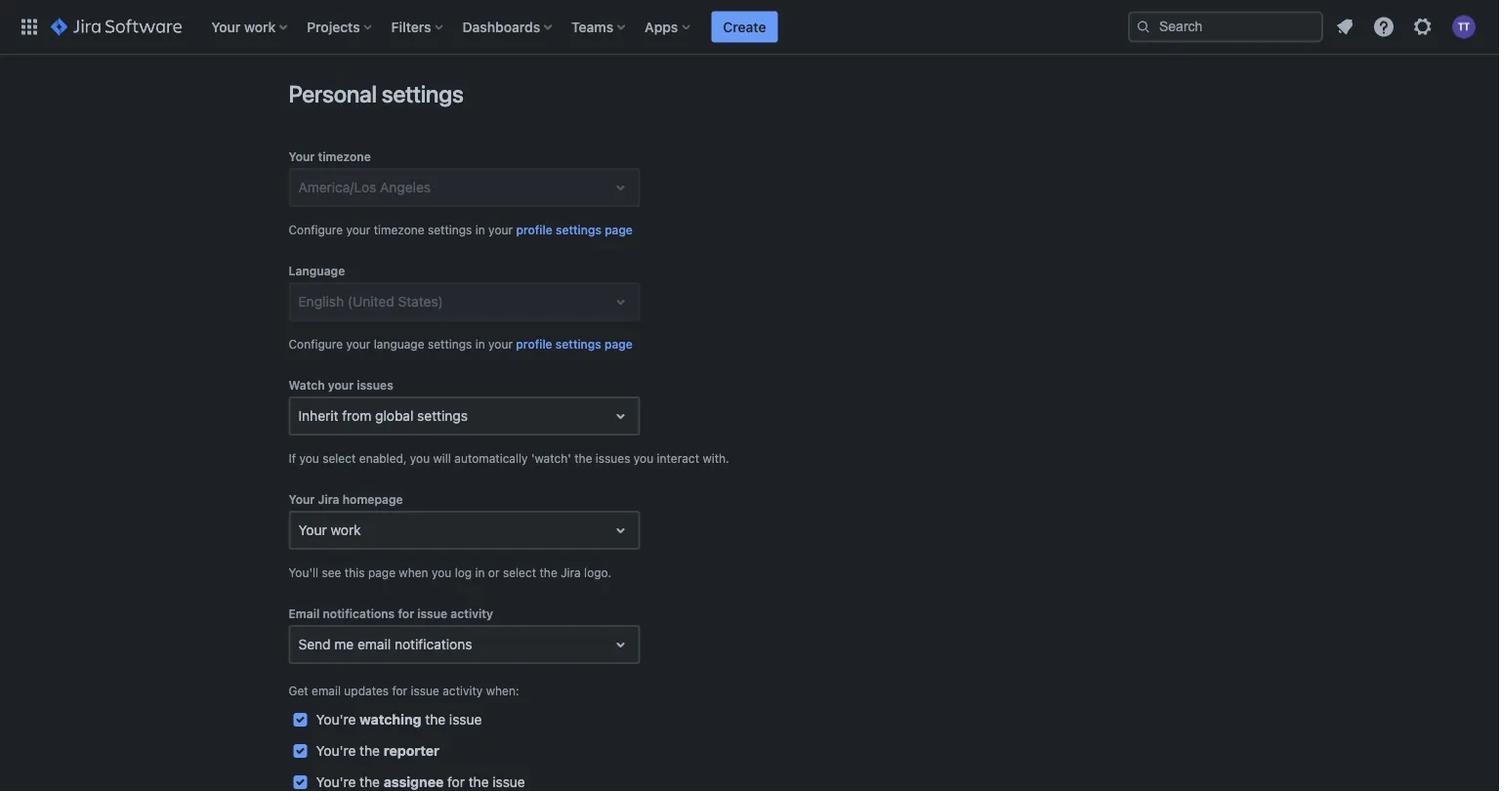 Task type: locate. For each thing, give the bounding box(es) containing it.
open image
[[609, 176, 633, 199], [609, 290, 633, 314], [609, 404, 633, 428], [609, 633, 633, 657]]

teams button
[[566, 11, 633, 42]]

select right or
[[503, 566, 536, 579]]

your
[[211, 19, 241, 35], [289, 149, 315, 163], [289, 492, 315, 506], [298, 522, 327, 538]]

1 vertical spatial configure
[[289, 337, 343, 351]]

with.
[[703, 451, 729, 465]]

settings
[[382, 80, 464, 107], [428, 223, 472, 236], [556, 223, 602, 236], [428, 337, 472, 351], [556, 337, 602, 351], [417, 408, 468, 424]]

configure up language
[[289, 223, 343, 236]]

activity
[[451, 607, 493, 620], [443, 684, 483, 698]]

issues right 'watch'
[[596, 451, 631, 465]]

0 vertical spatial for
[[398, 607, 414, 620]]

your jira homepage
[[289, 492, 403, 506]]

from
[[342, 408, 372, 424]]

1 horizontal spatial email
[[358, 637, 391, 653]]

2 configure from the top
[[289, 337, 343, 351]]

0 horizontal spatial jira
[[318, 492, 340, 506]]

1 configure from the top
[[289, 223, 343, 236]]

dashboards button
[[457, 11, 560, 42]]

apps button
[[639, 11, 698, 42]]

2 open image from the top
[[609, 290, 633, 314]]

activity down log at the bottom
[[451, 607, 493, 620]]

page
[[605, 223, 633, 236], [605, 337, 633, 351], [368, 566, 396, 579]]

0 horizontal spatial work
[[244, 19, 276, 35]]

teams
[[572, 19, 614, 35]]

1 vertical spatial timezone
[[374, 223, 425, 236]]

issue down the "get email updates for issue activity when:"
[[449, 712, 482, 728]]

activity left when:
[[443, 684, 483, 698]]

configure for configure your timezone settings in your
[[289, 223, 343, 236]]

banner containing your work
[[0, 0, 1500, 55]]

2 in from the top
[[475, 337, 485, 351]]

for
[[398, 607, 414, 620], [392, 684, 408, 698], [447, 774, 465, 790]]

0 vertical spatial your work
[[211, 19, 276, 35]]

2 vertical spatial in
[[475, 566, 485, 579]]

Search field
[[1128, 11, 1324, 42]]

open image
[[609, 519, 633, 542]]

your work inside dropdown button
[[211, 19, 276, 35]]

the down you're the reporter on the left bottom of page
[[360, 774, 380, 790]]

1 horizontal spatial timezone
[[374, 223, 425, 236]]

banner
[[0, 0, 1500, 55]]

profile
[[516, 223, 553, 236], [516, 337, 553, 351]]

1 vertical spatial you're
[[316, 743, 356, 759]]

send me email notifications
[[298, 637, 472, 653]]

your work button
[[205, 11, 295, 42]]

0 vertical spatial you're
[[316, 712, 356, 728]]

if
[[289, 451, 296, 465]]

email right me
[[358, 637, 391, 653]]

for up send me email notifications
[[398, 607, 414, 620]]

you're for you're the reporter
[[316, 743, 356, 759]]

logo.
[[584, 566, 612, 579]]

you're watching the issue
[[316, 712, 482, 728]]

jira software image
[[51, 15, 182, 39], [51, 15, 182, 39]]

personal settings
[[289, 80, 464, 107]]

issue down you'll see this page when you log in or select the jira logo.
[[418, 607, 448, 620]]

0 horizontal spatial your work
[[211, 19, 276, 35]]

0 horizontal spatial issues
[[357, 378, 393, 392]]

in
[[476, 223, 485, 236], [475, 337, 485, 351], [475, 566, 485, 579]]

1 horizontal spatial your work
[[298, 522, 361, 538]]

in for configure your language settings in your
[[475, 337, 485, 351]]

language
[[374, 337, 425, 351]]

1 vertical spatial page
[[605, 337, 633, 351]]

timezone
[[318, 149, 371, 163], [374, 223, 425, 236]]

1 you're from the top
[[316, 712, 356, 728]]

your work down "your jira homepage"
[[298, 522, 361, 538]]

projects
[[307, 19, 360, 35]]

for right the assignee
[[447, 774, 465, 790]]

0 vertical spatial work
[[244, 19, 276, 35]]

0 vertical spatial timezone
[[318, 149, 371, 163]]

3 in from the top
[[475, 566, 485, 579]]

you left interact
[[634, 451, 654, 465]]

issues up inherit from global settings
[[357, 378, 393, 392]]

1 vertical spatial profile
[[516, 337, 553, 351]]

filters button
[[386, 11, 451, 42]]

configure up watch
[[289, 337, 343, 351]]

2 vertical spatial you're
[[316, 774, 356, 790]]

0 vertical spatial issues
[[357, 378, 393, 392]]

the
[[575, 451, 593, 465], [540, 566, 558, 579], [425, 712, 446, 728], [360, 743, 380, 759], [360, 774, 380, 790], [469, 774, 489, 790]]

3 open image from the top
[[609, 404, 633, 428]]

2 vertical spatial for
[[447, 774, 465, 790]]

you
[[299, 451, 319, 465], [410, 451, 430, 465], [634, 451, 654, 465], [432, 566, 452, 579]]

your
[[346, 223, 371, 236], [489, 223, 513, 236], [346, 337, 371, 351], [489, 337, 513, 351], [328, 378, 354, 392]]

work
[[244, 19, 276, 35], [331, 522, 361, 538]]

profile settings page link
[[516, 220, 633, 239], [516, 334, 633, 354]]

enabled,
[[359, 451, 407, 465]]

projects button
[[301, 11, 380, 42]]

3 you're from the top
[[316, 774, 356, 790]]

apps
[[645, 19, 678, 35]]

notifications up me
[[323, 607, 395, 620]]

configure your language settings in your profile settings page
[[289, 337, 633, 351]]

appswitcher icon image
[[18, 15, 41, 39]]

work left projects
[[244, 19, 276, 35]]

homepage
[[343, 492, 403, 506]]

1 horizontal spatial work
[[331, 522, 361, 538]]

select up "your jira homepage"
[[323, 451, 356, 465]]

issues
[[357, 378, 393, 392], [596, 451, 631, 465]]

jira left homepage on the bottom of page
[[318, 492, 340, 506]]

jira
[[318, 492, 340, 506], [561, 566, 581, 579]]

email right get
[[312, 684, 341, 698]]

2 you're from the top
[[316, 743, 356, 759]]

0 vertical spatial configure
[[289, 223, 343, 236]]

your work
[[211, 19, 276, 35], [298, 522, 361, 538]]

1 profile settings page link from the top
[[516, 220, 633, 239]]

search image
[[1136, 19, 1152, 35]]

you're
[[316, 712, 356, 728], [316, 743, 356, 759], [316, 774, 356, 790]]

notifications
[[323, 607, 395, 620], [395, 637, 472, 653]]

the right the assignee
[[469, 774, 489, 790]]

inherit from global settings
[[298, 408, 468, 424]]

1 vertical spatial issues
[[596, 451, 631, 465]]

1 vertical spatial profile settings page link
[[516, 334, 633, 354]]

when
[[399, 566, 428, 579]]

for up you're watching the issue
[[392, 684, 408, 698]]

1 vertical spatial jira
[[561, 566, 581, 579]]

the down watching
[[360, 743, 380, 759]]

the right 'watch'
[[575, 451, 593, 465]]

1 horizontal spatial select
[[503, 566, 536, 579]]

None text field
[[298, 406, 302, 426], [298, 521, 302, 540], [298, 635, 302, 655], [298, 406, 302, 426], [298, 521, 302, 540], [298, 635, 302, 655]]

1 vertical spatial for
[[392, 684, 408, 698]]

0 vertical spatial profile settings page link
[[516, 220, 633, 239]]

filters
[[391, 19, 431, 35]]

your inside your work dropdown button
[[211, 19, 241, 35]]

4 open image from the top
[[609, 633, 633, 657]]

or
[[488, 566, 500, 579]]

you left will
[[410, 451, 430, 465]]

1 vertical spatial in
[[475, 337, 485, 351]]

your profile and settings image
[[1453, 15, 1476, 39]]

0 vertical spatial profile
[[516, 223, 553, 236]]

1 in from the top
[[476, 223, 485, 236]]

1 horizontal spatial issues
[[596, 451, 631, 465]]

0 vertical spatial in
[[476, 223, 485, 236]]

jira left logo.
[[561, 566, 581, 579]]

global
[[375, 408, 414, 424]]

2 profile settings page link from the top
[[516, 334, 633, 354]]

2 profile from the top
[[516, 337, 553, 351]]

1 profile from the top
[[516, 223, 553, 236]]

email
[[358, 637, 391, 653], [312, 684, 341, 698]]

assignee
[[384, 774, 444, 790]]

work down "your jira homepage"
[[331, 522, 361, 538]]

select
[[323, 451, 356, 465], [503, 566, 536, 579]]

notifications down email notifications for issue activity on the left
[[395, 637, 472, 653]]

your for issues
[[328, 378, 354, 392]]

you're the reporter
[[316, 743, 440, 759]]

primary element
[[12, 0, 1128, 54]]

configure
[[289, 223, 343, 236], [289, 337, 343, 351]]

log
[[455, 566, 472, 579]]

0 horizontal spatial email
[[312, 684, 341, 698]]

issue
[[418, 607, 448, 620], [411, 684, 439, 698], [449, 712, 482, 728], [493, 774, 525, 790]]

1 open image from the top
[[609, 176, 633, 199]]

this
[[345, 566, 365, 579]]

0 vertical spatial page
[[605, 223, 633, 236]]

0 vertical spatial select
[[323, 451, 356, 465]]

issue up you're watching the issue
[[411, 684, 439, 698]]

your work left projects
[[211, 19, 276, 35]]



Task type: describe. For each thing, give the bounding box(es) containing it.
configure for configure your language settings in your
[[289, 337, 343, 351]]

get email updates for issue activity when:
[[289, 684, 519, 698]]

watch your issues
[[289, 378, 393, 392]]

0 horizontal spatial select
[[323, 451, 356, 465]]

email notifications for issue activity
[[289, 607, 493, 620]]

you right if
[[299, 451, 319, 465]]

dashboards
[[463, 19, 540, 35]]

when:
[[486, 684, 519, 698]]

work inside your work dropdown button
[[244, 19, 276, 35]]

me
[[334, 637, 354, 653]]

profile settings page link for configure your language settings in your profile settings page
[[516, 334, 633, 354]]

notifications image
[[1334, 15, 1357, 39]]

you'll see this page when you log in or select the jira logo.
[[289, 566, 612, 579]]

help image
[[1373, 15, 1396, 39]]

for for assignee
[[447, 774, 465, 790]]

1 vertical spatial work
[[331, 522, 361, 538]]

create
[[723, 19, 766, 35]]

you're the assignee for the issue
[[316, 774, 525, 790]]

you're for you're the assignee for the issue
[[316, 774, 356, 790]]

settings image
[[1412, 15, 1435, 39]]

2 vertical spatial page
[[368, 566, 396, 579]]

page for configure your language settings in your profile settings page
[[605, 337, 633, 351]]

1 vertical spatial notifications
[[395, 637, 472, 653]]

watching
[[360, 712, 422, 728]]

profile for configure your timezone settings in your
[[516, 223, 553, 236]]

page for configure your timezone settings in your profile settings page
[[605, 223, 633, 236]]

0 vertical spatial email
[[358, 637, 391, 653]]

1 vertical spatial email
[[312, 684, 341, 698]]

your timezone
[[289, 149, 371, 163]]

language
[[289, 264, 345, 277]]

inherit
[[298, 408, 339, 424]]

profile for configure your language settings in your
[[516, 337, 553, 351]]

reporter
[[384, 743, 440, 759]]

personal
[[289, 80, 377, 107]]

configure your timezone settings in your profile settings page
[[289, 223, 633, 236]]

profile settings page link for configure your timezone settings in your profile settings page
[[516, 220, 633, 239]]

0 vertical spatial notifications
[[323, 607, 395, 620]]

create button
[[712, 11, 778, 42]]

you left log at the bottom
[[432, 566, 452, 579]]

send
[[298, 637, 331, 653]]

1 vertical spatial your work
[[298, 522, 361, 538]]

get
[[289, 684, 308, 698]]

1 vertical spatial select
[[503, 566, 536, 579]]

for for updates
[[392, 684, 408, 698]]

1 horizontal spatial jira
[[561, 566, 581, 579]]

email
[[289, 607, 320, 620]]

0 vertical spatial activity
[[451, 607, 493, 620]]

interact
[[657, 451, 700, 465]]

in for configure your timezone settings in your
[[476, 223, 485, 236]]

you're for you're watching the issue
[[316, 712, 356, 728]]

updates
[[344, 684, 389, 698]]

0 vertical spatial jira
[[318, 492, 340, 506]]

see
[[322, 566, 341, 579]]

1 vertical spatial activity
[[443, 684, 483, 698]]

you'll
[[289, 566, 319, 579]]

the left logo.
[[540, 566, 558, 579]]

0 horizontal spatial timezone
[[318, 149, 371, 163]]

if you select enabled, you will automatically 'watch' the issues you interact with.
[[289, 451, 729, 465]]

watch
[[289, 378, 325, 392]]

will
[[433, 451, 451, 465]]

automatically
[[455, 451, 528, 465]]

your for language
[[346, 337, 371, 351]]

'watch'
[[531, 451, 571, 465]]

the up reporter
[[425, 712, 446, 728]]

your for timezone
[[346, 223, 371, 236]]

issue down when:
[[493, 774, 525, 790]]



Task type: vqa. For each thing, say whether or not it's contained in the screenshot.
'enabled,'
yes



